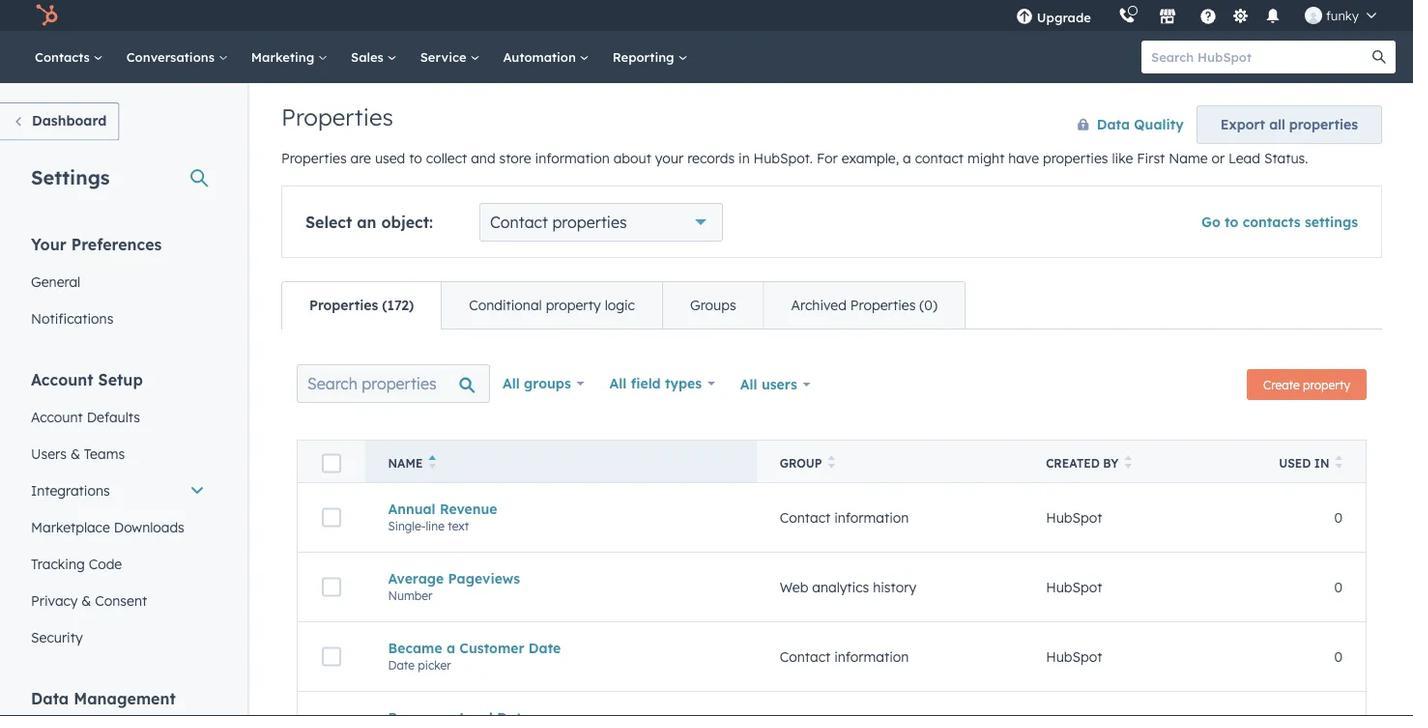 Task type: describe. For each thing, give the bounding box(es) containing it.
1 horizontal spatial a
[[903, 150, 911, 167]]

users
[[762, 376, 797, 393]]

0 for date
[[1334, 648, 1343, 665]]

automation
[[503, 49, 580, 65]]

property for conditional
[[546, 297, 601, 314]]

press to sort. image for group
[[828, 455, 835, 469]]

calling icon image
[[1118, 7, 1136, 25]]

groups
[[690, 297, 736, 314]]

0 vertical spatial to
[[409, 150, 422, 167]]

create
[[1263, 377, 1300, 392]]

might
[[967, 150, 1005, 167]]

groups
[[524, 375, 571, 392]]

service
[[420, 49, 470, 65]]

marketing link
[[240, 31, 339, 83]]

0 for line
[[1334, 509, 1343, 526]]

users & teams link
[[19, 435, 217, 472]]

search button
[[1363, 41, 1396, 73]]

like
[[1112, 150, 1133, 167]]

your
[[655, 150, 684, 167]]

all field types
[[610, 375, 702, 392]]

contact properties button
[[480, 203, 723, 242]]

contact inside contact properties popup button
[[490, 213, 548, 232]]

properties for properties are used to collect and store information about your records in hubspot. for example, a contact might have properties like first name or lead status.
[[281, 150, 347, 167]]

group button
[[757, 440, 1023, 483]]

downloads
[[114, 519, 184, 536]]

go to contacts settings
[[1202, 214, 1358, 231]]

conditional
[[469, 297, 542, 314]]

became
[[388, 640, 442, 657]]

press to sort. element for created by
[[1125, 455, 1132, 472]]

sales
[[351, 49, 387, 65]]

automation link
[[491, 31, 601, 83]]

or
[[1212, 150, 1225, 167]]

teams
[[84, 445, 125, 462]]

history
[[873, 579, 916, 596]]

account setup
[[31, 370, 143, 389]]

tab list containing properties (172)
[[281, 281, 966, 330]]

security
[[31, 629, 83, 646]]

general link
[[19, 263, 217, 300]]

go
[[1202, 214, 1221, 231]]

create property button
[[1247, 369, 1367, 400]]

select
[[305, 213, 352, 232]]

annual revenue button
[[388, 500, 733, 517]]

Search HubSpot search field
[[1142, 41, 1378, 73]]

archived
[[791, 297, 847, 314]]

press to sort. element for group
[[828, 455, 835, 472]]

notifications
[[31, 310, 113, 327]]

created by
[[1046, 456, 1119, 471]]

an
[[357, 213, 377, 232]]

all users button
[[728, 364, 823, 405]]

information for became a customer date
[[834, 648, 909, 665]]

hubspot.
[[754, 150, 813, 167]]

first
[[1137, 150, 1165, 167]]

in
[[1314, 456, 1330, 471]]

contacts link
[[23, 31, 115, 83]]

analytics
[[812, 579, 869, 596]]

store
[[499, 150, 531, 167]]

lead
[[1229, 150, 1260, 167]]

export
[[1221, 116, 1265, 133]]

created by button
[[1023, 440, 1250, 483]]

are
[[350, 150, 371, 167]]

your preferences
[[31, 234, 162, 254]]

properties for properties
[[281, 102, 393, 131]]

properties (172) link
[[282, 282, 441, 329]]

conditional property logic
[[469, 297, 635, 314]]

Search search field
[[297, 364, 490, 403]]

integrations
[[31, 482, 110, 499]]

properties inside export all properties 'button'
[[1289, 116, 1358, 133]]

field
[[631, 375, 661, 392]]

settings
[[1305, 214, 1358, 231]]

property for create
[[1303, 377, 1350, 392]]

all for all users
[[740, 376, 757, 393]]

all users
[[740, 376, 797, 393]]

privacy & consent link
[[19, 582, 217, 619]]

tracking code
[[31, 555, 122, 572]]

average
[[388, 570, 444, 587]]

settings
[[31, 165, 110, 189]]

funky button
[[1293, 0, 1388, 31]]

ascending sort. press to sort descending. element
[[429, 455, 436, 472]]

for
[[817, 150, 838, 167]]

logic
[[605, 297, 635, 314]]

defaults
[[87, 408, 140, 425]]

service link
[[409, 31, 491, 83]]

about
[[614, 150, 651, 167]]

marketplace downloads link
[[19, 509, 217, 546]]

press to sort. image for used in
[[1335, 455, 1343, 469]]

upgrade
[[1037, 9, 1091, 25]]

customer
[[459, 640, 524, 657]]

annual
[[388, 500, 436, 517]]

& for privacy
[[81, 592, 91, 609]]



Task type: locate. For each thing, give the bounding box(es) containing it.
contact information for became a customer date
[[780, 648, 909, 665]]

0 vertical spatial contact
[[490, 213, 548, 232]]

data quality
[[1097, 116, 1184, 133]]

group
[[780, 456, 822, 471]]

contact information for annual revenue
[[780, 509, 909, 526]]

example,
[[842, 150, 899, 167]]

properties left are
[[281, 150, 347, 167]]

all left "groups"
[[503, 375, 520, 392]]

&
[[70, 445, 80, 462], [81, 592, 91, 609]]

properties left (172)
[[309, 297, 378, 314]]

1 horizontal spatial name
[[1169, 150, 1208, 167]]

sales link
[[339, 31, 409, 83]]

all for all groups
[[503, 375, 520, 392]]

upgrade image
[[1016, 9, 1033, 26]]

properties
[[281, 102, 393, 131], [281, 150, 347, 167], [309, 297, 378, 314], [850, 297, 916, 314]]

date
[[529, 640, 561, 657], [388, 658, 415, 673]]

groups link
[[662, 282, 763, 329]]

1 hubspot from the top
[[1046, 509, 1102, 526]]

by
[[1103, 456, 1119, 471]]

2 vertical spatial hubspot
[[1046, 648, 1102, 665]]

all for all field types
[[610, 375, 627, 392]]

hubspot link
[[23, 4, 72, 27]]

0 vertical spatial account
[[31, 370, 93, 389]]

2 vertical spatial properties
[[552, 213, 627, 232]]

account setup element
[[19, 369, 217, 656]]

contact for annual revenue
[[780, 509, 831, 526]]

1 horizontal spatial &
[[81, 592, 91, 609]]

contact down web
[[780, 648, 831, 665]]

1 horizontal spatial to
[[1225, 214, 1239, 231]]

0 vertical spatial properties
[[1289, 116, 1358, 133]]

have
[[1008, 150, 1039, 167]]

properties are used to collect and store information about your records in hubspot. for example, a contact might have properties like first name or lead status.
[[281, 150, 1308, 167]]

contact information down group in the bottom of the page
[[780, 509, 909, 526]]

menu containing funky
[[1002, 0, 1390, 31]]

revenue
[[440, 500, 497, 517]]

press to sort. element right in at the bottom of page
[[1335, 455, 1343, 472]]

settings link
[[1228, 5, 1253, 26]]

status.
[[1264, 150, 1308, 167]]

0 vertical spatial &
[[70, 445, 80, 462]]

funky
[[1326, 7, 1359, 23]]

used in
[[1279, 456, 1330, 471]]

1 vertical spatial property
[[1303, 377, 1350, 392]]

object:
[[381, 213, 433, 232]]

ascending sort. press to sort descending. image
[[429, 455, 436, 469]]

privacy & consent
[[31, 592, 147, 609]]

3 press to sort. element from the left
[[1335, 455, 1343, 472]]

press to sort. element inside "used in" button
[[1335, 455, 1343, 472]]

property inside button
[[1303, 377, 1350, 392]]

press to sort. image
[[1125, 455, 1132, 469]]

your preferences element
[[19, 233, 217, 337]]

date right customer
[[529, 640, 561, 657]]

a up picker
[[446, 640, 455, 657]]

general
[[31, 273, 80, 290]]

go to contacts settings button
[[1202, 214, 1358, 231]]

1 vertical spatial name
[[388, 456, 423, 471]]

archived properties (0) link
[[763, 282, 965, 329]]

press to sort. image right in at the bottom of page
[[1335, 455, 1343, 469]]

search image
[[1373, 50, 1386, 64]]

1 contact information from the top
[[780, 509, 909, 526]]

press to sort. element inside group button
[[828, 455, 835, 472]]

properties up are
[[281, 102, 393, 131]]

0 vertical spatial contact information
[[780, 509, 909, 526]]

collect
[[426, 150, 467, 167]]

account for account setup
[[31, 370, 93, 389]]

pageviews
[[448, 570, 520, 587]]

0
[[1334, 509, 1343, 526], [1334, 579, 1343, 596], [1334, 648, 1343, 665]]

name left or
[[1169, 150, 1208, 167]]

data for data management
[[31, 689, 69, 708]]

quality
[[1134, 116, 1184, 133]]

hubspot for line
[[1046, 509, 1102, 526]]

hubspot for date
[[1046, 648, 1102, 665]]

text
[[448, 519, 469, 533]]

all field types button
[[597, 364, 728, 403]]

properties down the about
[[552, 213, 627, 232]]

2 horizontal spatial all
[[740, 376, 757, 393]]

your
[[31, 234, 67, 254]]

1 vertical spatial data
[[31, 689, 69, 708]]

press to sort. image right group in the bottom of the page
[[828, 455, 835, 469]]

properties inside contact properties popup button
[[552, 213, 627, 232]]

account up users
[[31, 408, 83, 425]]

contacts
[[35, 49, 93, 65]]

1 vertical spatial contact information
[[780, 648, 909, 665]]

annual revenue single-line text
[[388, 500, 497, 533]]

tab panel
[[281, 329, 1382, 716]]

1 horizontal spatial property
[[1303, 377, 1350, 392]]

contact properties
[[490, 213, 627, 232]]

properties left like
[[1043, 150, 1108, 167]]

& for users
[[70, 445, 80, 462]]

contact for became a customer date
[[780, 648, 831, 665]]

marketplaces image
[[1159, 9, 1176, 26]]

0 horizontal spatial name
[[388, 456, 423, 471]]

0 horizontal spatial data
[[31, 689, 69, 708]]

1 vertical spatial to
[[1225, 214, 1239, 231]]

0 horizontal spatial to
[[409, 150, 422, 167]]

name inside button
[[388, 456, 423, 471]]

0 horizontal spatial property
[[546, 297, 601, 314]]

1 horizontal spatial properties
[[1043, 150, 1108, 167]]

2 vertical spatial information
[[834, 648, 909, 665]]

0 horizontal spatial properties
[[552, 213, 627, 232]]

all left the users
[[740, 376, 757, 393]]

0 horizontal spatial date
[[388, 658, 415, 673]]

information down group button
[[834, 509, 909, 526]]

notifications image
[[1264, 9, 1282, 26]]

became a customer date date picker
[[388, 640, 561, 673]]

1 horizontal spatial data
[[1097, 116, 1130, 133]]

0 vertical spatial property
[[546, 297, 601, 314]]

integrations button
[[19, 472, 217, 509]]

reporting
[[613, 49, 678, 65]]

2 horizontal spatial press to sort. element
[[1335, 455, 1343, 472]]

press to sort. element right by
[[1125, 455, 1132, 472]]

0 vertical spatial name
[[1169, 150, 1208, 167]]

account up the account defaults on the left bottom
[[31, 370, 93, 389]]

0 horizontal spatial &
[[70, 445, 80, 462]]

0 vertical spatial date
[[529, 640, 561, 657]]

marketplace
[[31, 519, 110, 536]]

to right go on the top right of the page
[[1225, 214, 1239, 231]]

privacy
[[31, 592, 78, 609]]

1 press to sort. element from the left
[[828, 455, 835, 472]]

0 horizontal spatial a
[[446, 640, 455, 657]]

1 press to sort. image from the left
[[828, 455, 835, 469]]

0 horizontal spatial all
[[503, 375, 520, 392]]

property left logic
[[546, 297, 601, 314]]

code
[[89, 555, 122, 572]]

archived properties (0)
[[791, 297, 938, 314]]

web
[[780, 579, 808, 596]]

tracking code link
[[19, 546, 217, 582]]

used
[[1279, 456, 1311, 471]]

menu
[[1002, 0, 1390, 31]]

press to sort. image
[[828, 455, 835, 469], [1335, 455, 1343, 469]]

1 account from the top
[[31, 370, 93, 389]]

marketplaces button
[[1147, 0, 1188, 31]]

name
[[1169, 150, 1208, 167], [388, 456, 423, 471]]

2 press to sort. image from the left
[[1335, 455, 1343, 469]]

property
[[546, 297, 601, 314], [1303, 377, 1350, 392]]

press to sort. element
[[828, 455, 835, 472], [1125, 455, 1132, 472], [1335, 455, 1343, 472]]

tab panel containing all groups
[[281, 329, 1382, 716]]

a
[[903, 150, 911, 167], [446, 640, 455, 657]]

conversations
[[126, 49, 218, 65]]

& inside 'link'
[[70, 445, 80, 462]]

press to sort. image inside group button
[[828, 455, 835, 469]]

press to sort. image inside "used in" button
[[1335, 455, 1343, 469]]

contact information down analytics
[[780, 648, 909, 665]]

contact down group in the bottom of the page
[[780, 509, 831, 526]]

1 horizontal spatial press to sort. image
[[1335, 455, 1343, 469]]

create property
[[1263, 377, 1350, 392]]

conversations link
[[115, 31, 240, 83]]

press to sort. element inside created by button
[[1125, 455, 1132, 472]]

data for data quality
[[1097, 116, 1130, 133]]

line
[[426, 519, 445, 533]]

1 horizontal spatial all
[[610, 375, 627, 392]]

all groups
[[503, 375, 571, 392]]

2 press to sort. element from the left
[[1125, 455, 1132, 472]]

notifications link
[[19, 300, 217, 337]]

a left contact at top
[[903, 150, 911, 167]]

and
[[471, 150, 495, 167]]

users & teams
[[31, 445, 125, 462]]

0 vertical spatial 0
[[1334, 509, 1343, 526]]

2 account from the top
[[31, 408, 83, 425]]

export all properties
[[1221, 116, 1358, 133]]

preferences
[[71, 234, 162, 254]]

data up like
[[1097, 116, 1130, 133]]

1 vertical spatial hubspot
[[1046, 579, 1102, 596]]

(172)
[[382, 297, 414, 314]]

date down became
[[388, 658, 415, 673]]

hubspot image
[[35, 4, 58, 27]]

1 vertical spatial contact
[[780, 509, 831, 526]]

& right privacy
[[81, 592, 91, 609]]

data management
[[31, 689, 176, 708]]

funky town image
[[1305, 7, 1322, 24]]

used in button
[[1250, 440, 1366, 483]]

properties right all
[[1289, 116, 1358, 133]]

average pageviews number
[[388, 570, 520, 603]]

created
[[1046, 456, 1100, 471]]

& right users
[[70, 445, 80, 462]]

1 vertical spatial properties
[[1043, 150, 1108, 167]]

2 hubspot from the top
[[1046, 579, 1102, 596]]

0 vertical spatial data
[[1097, 116, 1130, 133]]

settings image
[[1232, 8, 1249, 26]]

1 horizontal spatial date
[[529, 640, 561, 657]]

2 vertical spatial 0
[[1334, 648, 1343, 665]]

account for account defaults
[[31, 408, 83, 425]]

properties for properties (172)
[[309, 297, 378, 314]]

information for annual revenue
[[834, 509, 909, 526]]

to right used
[[409, 150, 422, 167]]

3 hubspot from the top
[[1046, 648, 1102, 665]]

press to sort. element right group in the bottom of the page
[[828, 455, 835, 472]]

2 contact information from the top
[[780, 648, 909, 665]]

name left ascending sort. press to sort descending. element
[[388, 456, 423, 471]]

all inside popup button
[[740, 376, 757, 393]]

1 vertical spatial 0
[[1334, 579, 1343, 596]]

tab list
[[281, 281, 966, 330]]

picker
[[418, 658, 451, 673]]

data inside "button"
[[1097, 116, 1130, 133]]

contact down store
[[490, 213, 548, 232]]

2 0 from the top
[[1334, 579, 1343, 596]]

data down security
[[31, 689, 69, 708]]

1 vertical spatial &
[[81, 592, 91, 609]]

2 horizontal spatial properties
[[1289, 116, 1358, 133]]

0 vertical spatial information
[[535, 150, 610, 167]]

export all properties button
[[1197, 105, 1382, 144]]

properties left (0)
[[850, 297, 916, 314]]

help image
[[1199, 9, 1217, 26]]

contacts
[[1243, 214, 1301, 231]]

account defaults
[[31, 408, 140, 425]]

notifications button
[[1257, 0, 1289, 31]]

a inside 'became a customer date date picker'
[[446, 640, 455, 657]]

all
[[1269, 116, 1285, 133]]

1 0 from the top
[[1334, 509, 1343, 526]]

all left field
[[610, 375, 627, 392]]

1 vertical spatial a
[[446, 640, 455, 657]]

conditional property logic link
[[441, 282, 662, 329]]

3 0 from the top
[[1334, 648, 1343, 665]]

0 vertical spatial a
[[903, 150, 911, 167]]

records
[[687, 150, 735, 167]]

information right store
[[535, 150, 610, 167]]

0 horizontal spatial press to sort. element
[[828, 455, 835, 472]]

1 horizontal spatial press to sort. element
[[1125, 455, 1132, 472]]

0 horizontal spatial press to sort. image
[[828, 455, 835, 469]]

0 vertical spatial hubspot
[[1046, 509, 1102, 526]]

2 vertical spatial contact
[[780, 648, 831, 665]]

dashboard
[[32, 112, 107, 129]]

property right create
[[1303, 377, 1350, 392]]

information down history
[[834, 648, 909, 665]]

security link
[[19, 619, 217, 656]]

1 vertical spatial account
[[31, 408, 83, 425]]

reporting link
[[601, 31, 699, 83]]

1 vertical spatial date
[[388, 658, 415, 673]]

average pageviews button
[[388, 570, 733, 587]]

data quality button
[[1057, 105, 1185, 144]]

press to sort. element for used in
[[1335, 455, 1343, 472]]

1 vertical spatial information
[[834, 509, 909, 526]]



Task type: vqa. For each thing, say whether or not it's contained in the screenshot.
bottommost Link opens in a new window icon
no



